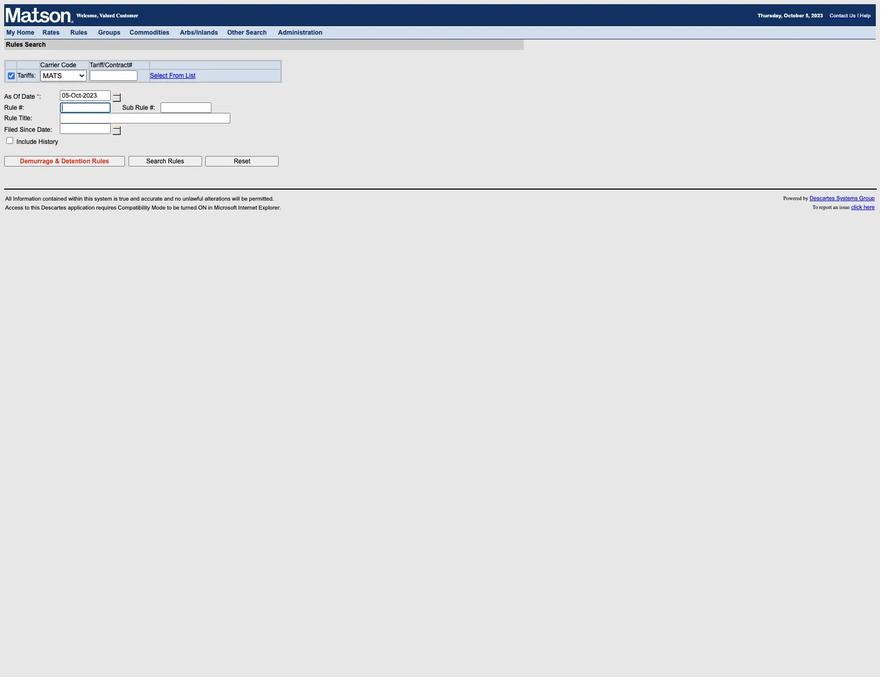 Task type: vqa. For each thing, say whether or not it's contained in the screenshot.
the leftmost "be"
yes



Task type: locate. For each thing, give the bounding box(es) containing it.
1 vertical spatial rules
[[6, 41, 23, 48]]

and up compatibility
[[130, 195, 140, 201]]

system
[[94, 195, 112, 201]]

us
[[850, 13, 856, 18]]

my
[[6, 29, 15, 36]]

None button
[[206, 156, 279, 167]]

0 horizontal spatial descartes
[[41, 204, 66, 210]]

#: right the sub
[[150, 104, 155, 111]]

#: up rule title:
[[19, 104, 24, 111]]

1 horizontal spatial search
[[246, 29, 267, 36]]

0 horizontal spatial and
[[130, 195, 140, 201]]

filed since date:
[[4, 126, 52, 133]]

and left no
[[164, 195, 174, 201]]

in
[[208, 204, 213, 210]]

groups
[[98, 29, 121, 36]]

0 vertical spatial descartes
[[810, 195, 836, 201]]

contact us link
[[830, 12, 856, 19]]

descartes systems group link
[[810, 195, 876, 201]]

october
[[785, 13, 805, 18]]

report
[[820, 204, 833, 211]]

None checkbox
[[8, 72, 15, 79], [6, 137, 13, 144], [8, 72, 15, 79], [6, 137, 13, 144]]

|
[[858, 12, 859, 19]]

rule for rule #:
[[4, 104, 17, 111]]

rules
[[70, 29, 88, 36], [6, 41, 23, 48]]

date
[[22, 93, 35, 100]]

thursday,
[[758, 13, 783, 18]]

carrier code
[[40, 61, 76, 69]]

be down no
[[173, 204, 180, 210]]

1 horizontal spatial this
[[84, 195, 93, 201]]

manage saved queries, quotes and personal settings image
[[4, 27, 40, 37]]

my home
[[6, 29, 34, 36]]

0 vertical spatial search
[[246, 29, 267, 36]]

this up application
[[84, 195, 93, 201]]

None field
[[60, 90, 111, 101], [60, 102, 111, 113], [161, 102, 212, 113], [60, 113, 231, 123], [60, 123, 111, 134], [60, 90, 111, 101], [60, 102, 111, 113], [161, 102, 212, 113], [60, 113, 231, 123], [60, 123, 111, 134]]

this
[[84, 195, 93, 201], [31, 204, 40, 210]]

no
[[175, 195, 181, 201]]

as
[[4, 93, 12, 100]]

0 horizontal spatial this
[[31, 204, 40, 210]]

1 horizontal spatial and
[[164, 195, 174, 201]]

to
[[25, 204, 29, 210], [167, 204, 172, 210]]

sub rule #:
[[122, 104, 155, 111]]

descartes
[[810, 195, 836, 201], [41, 204, 66, 210]]

0 horizontal spatial #:
[[19, 104, 24, 111]]

this down "information"
[[31, 204, 40, 210]]

other
[[227, 29, 244, 36]]

be
[[242, 195, 248, 201], [173, 204, 180, 210]]

list
[[186, 72, 196, 79]]

1 vertical spatial be
[[173, 204, 180, 210]]

rule
[[4, 104, 17, 111], [135, 104, 148, 111], [4, 115, 17, 122]]

as of date * :
[[4, 93, 41, 100]]

here
[[864, 204, 876, 210]]

1 and from the left
[[130, 195, 140, 201]]

rule right the sub
[[135, 104, 148, 111]]

1 horizontal spatial descartes
[[810, 195, 836, 201]]

arbs/inlands
[[180, 29, 218, 36]]

0 horizontal spatial be
[[173, 204, 180, 210]]

1 horizontal spatial be
[[242, 195, 248, 201]]

be right will
[[242, 195, 248, 201]]

*
[[37, 93, 39, 100]]

to report an issue click here
[[813, 204, 876, 211]]

search
[[246, 29, 267, 36], [25, 41, 46, 48]]

select from list link
[[150, 72, 196, 79]]

0 vertical spatial this
[[84, 195, 93, 201]]

application
[[68, 204, 95, 210]]

contact us | help
[[830, 12, 871, 19]]

1 horizontal spatial to
[[167, 204, 172, 210]]

None text field
[[90, 70, 138, 81]]

permitted.
[[249, 195, 274, 201]]

descartes up report in the right top of the page
[[810, 195, 836, 201]]

search down home
[[25, 41, 46, 48]]

commodities
[[130, 29, 170, 36]]

of
[[13, 93, 20, 100]]

accurate
[[141, 195, 163, 201]]

rules down my
[[6, 41, 23, 48]]

include
[[16, 138, 37, 145]]

since
[[20, 126, 35, 133]]

click here link
[[852, 204, 876, 210]]

1 vertical spatial descartes
[[41, 204, 66, 210]]

valued
[[99, 12, 115, 19]]

rule for rule title:
[[4, 115, 17, 122]]

0 horizontal spatial search
[[25, 41, 46, 48]]

rule title:
[[4, 115, 32, 122]]

carrier
[[40, 61, 60, 69]]

#:
[[19, 104, 24, 111], [150, 104, 155, 111]]

welcome,
[[76, 12, 98, 19]]

will
[[232, 195, 240, 201]]

2 and from the left
[[164, 195, 174, 201]]

0 horizontal spatial rules
[[6, 41, 23, 48]]

0 horizontal spatial to
[[25, 204, 29, 210]]

to down "information"
[[25, 204, 29, 210]]

rules down welcome,
[[70, 29, 88, 36]]

1 horizontal spatial rules
[[70, 29, 88, 36]]

an
[[834, 204, 839, 211]]

rule #:
[[4, 104, 24, 111]]

review definition of location groups image
[[96, 27, 128, 37]]

descartes down contained
[[41, 204, 66, 210]]

rule down rule #:
[[4, 115, 17, 122]]

home
[[17, 29, 34, 36]]

rule down as on the left of page
[[4, 104, 17, 111]]

to right mode
[[167, 204, 172, 210]]

0 vertical spatial rules
[[70, 29, 88, 36]]

rules for rules
[[70, 29, 88, 36]]

None submit
[[4, 156, 125, 167], [129, 156, 202, 167], [4, 156, 125, 167], [129, 156, 202, 167]]

1 horizontal spatial #:
[[150, 104, 155, 111]]

and
[[130, 195, 140, 201], [164, 195, 174, 201]]

search right 'other'
[[246, 29, 267, 36]]

powered
[[784, 195, 802, 202]]

on
[[198, 204, 207, 210]]

rules search
[[4, 41, 49, 48]]

1 vertical spatial search
[[25, 41, 46, 48]]

1 #: from the left
[[19, 104, 24, 111]]

requires
[[96, 204, 116, 210]]



Task type: describe. For each thing, give the bounding box(es) containing it.
2 #: from the left
[[150, 104, 155, 111]]

turned
[[181, 204, 197, 210]]

descartes inside powered by descartes systems group
[[810, 195, 836, 201]]

rates
[[43, 29, 60, 36]]

customer
[[116, 12, 138, 19]]

:
[[39, 93, 41, 100]]

access
[[5, 204, 23, 210]]

administration
[[278, 29, 323, 36]]

contact
[[830, 13, 849, 18]]

compatibility
[[118, 204, 150, 210]]

tariffs:
[[17, 72, 39, 79]]

welcome, valued customer
[[75, 12, 138, 19]]

1 to from the left
[[25, 204, 29, 210]]

history
[[39, 138, 58, 145]]

issue
[[840, 204, 851, 211]]

powered by descartes systems group
[[784, 195, 876, 202]]

search for rules
[[25, 41, 46, 48]]

group
[[860, 195, 876, 201]]

drill down by commodity description image
[[128, 27, 178, 37]]

search for other
[[246, 29, 267, 36]]

2023
[[812, 13, 824, 18]]

microsoft
[[214, 204, 237, 210]]

rules for rules search
[[6, 41, 23, 48]]

0 vertical spatial be
[[242, 195, 248, 201]]

explorer.
[[259, 204, 281, 210]]

internet
[[238, 204, 257, 210]]

other search
[[227, 29, 267, 36]]

title:
[[19, 115, 32, 122]]

thursday, october 5, 2023
[[758, 13, 825, 18]]

review terms and conditions affecting bottom line rates image
[[68, 27, 96, 37]]

include                 history
[[15, 138, 58, 145]]

filed
[[4, 126, 18, 133]]

unlawful
[[183, 195, 203, 201]]

alterations
[[205, 195, 231, 201]]

help link
[[861, 12, 871, 19]]

select
[[150, 72, 168, 79]]

to
[[813, 204, 819, 211]]

contained
[[43, 195, 67, 201]]

2 to from the left
[[167, 204, 172, 210]]

systems
[[837, 195, 859, 201]]

help
[[861, 13, 871, 18]]

by
[[804, 195, 809, 202]]

code
[[61, 61, 76, 69]]

sub
[[122, 104, 134, 111]]

select from list
[[150, 72, 196, 79]]

mode
[[152, 204, 166, 210]]

search tariff and contract rate data image
[[40, 27, 68, 37]]

date:
[[37, 126, 52, 133]]

tariff/contract#
[[90, 61, 132, 69]]

search inland/arbitrary tables image
[[178, 27, 225, 37]]

5,
[[806, 13, 811, 18]]

is
[[114, 195, 118, 201]]

click
[[852, 204, 863, 210]]

information
[[13, 195, 41, 201]]

from
[[169, 72, 184, 79]]

1 vertical spatial this
[[31, 204, 40, 210]]

true
[[119, 195, 129, 201]]

access to this descartes application requires compatibility mode to be turned on in microsoft internet explorer.
[[5, 204, 281, 210]]

all
[[5, 195, 12, 201]]

all information contained within this system is true and accurate and no unlawful alterations will be permitted.
[[5, 195, 274, 201]]

within
[[68, 195, 83, 201]]



